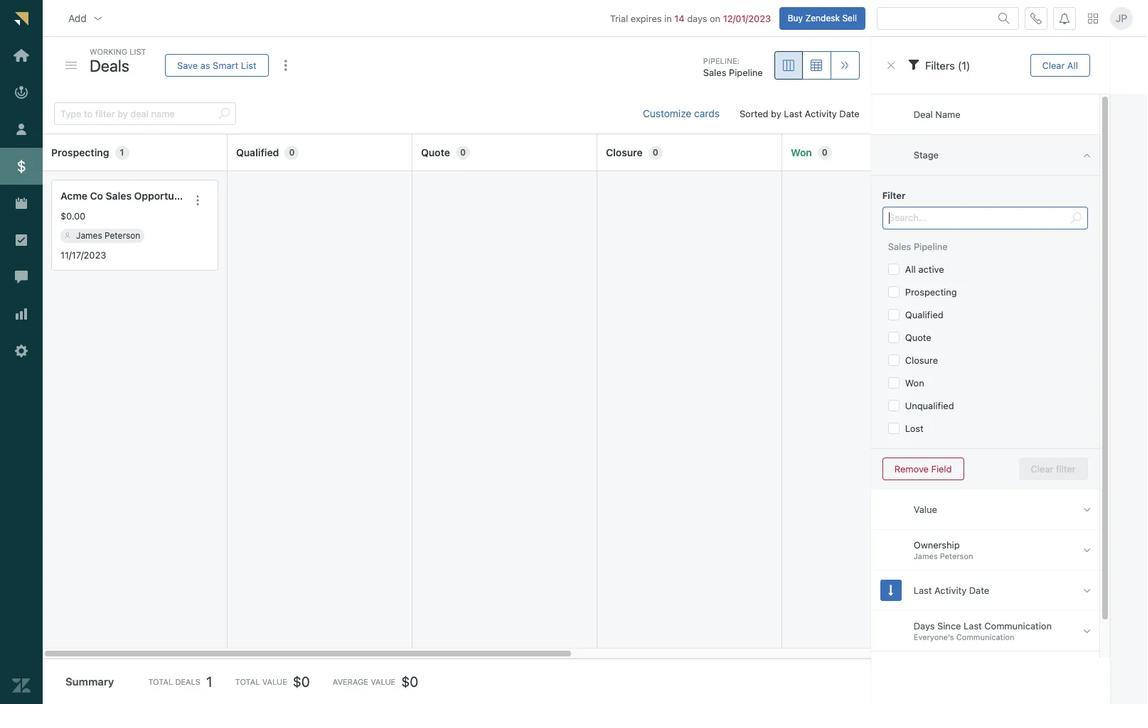 Task type: vqa. For each thing, say whether or not it's contained in the screenshot.
01:30PM
no



Task type: locate. For each thing, give the bounding box(es) containing it.
1 vertical spatial communication
[[956, 633, 1015, 643]]

4 0 from the left
[[822, 147, 828, 158]]

2 angle down image from the top
[[1084, 626, 1091, 638]]

date
[[840, 108, 860, 119], [969, 585, 989, 597]]

acme
[[60, 190, 87, 202]]

prospecting up acme
[[51, 146, 109, 158]]

0 vertical spatial won
[[791, 146, 812, 158]]

last activity date
[[914, 585, 989, 597]]

0 for won
[[822, 147, 828, 158]]

sales
[[703, 67, 727, 79], [106, 190, 132, 202], [888, 241, 911, 252]]

0 horizontal spatial last
[[784, 108, 802, 119]]

days
[[687, 13, 707, 24]]

buy
[[788, 13, 803, 23]]

save as smart list
[[177, 59, 256, 71]]

total deals 1
[[148, 674, 212, 690]]

1 vertical spatial sales
[[106, 190, 132, 202]]

average value $0
[[333, 674, 418, 690]]

0 horizontal spatial date
[[840, 108, 860, 119]]

angle down image
[[1084, 544, 1091, 557], [1084, 626, 1091, 638]]

communication right since
[[985, 621, 1052, 632]]

working list deals
[[90, 47, 146, 75]]

total for 1
[[148, 678, 173, 687]]

1 horizontal spatial prospecting
[[905, 287, 957, 298]]

angle down image
[[1084, 504, 1091, 516], [1084, 585, 1091, 597]]

buy zendesk sell
[[788, 13, 857, 23]]

prospecting
[[51, 146, 109, 158], [905, 287, 957, 298]]

sales down pipeline:
[[703, 67, 727, 79]]

as
[[200, 59, 210, 71]]

1 vertical spatial quote
[[905, 332, 932, 344]]

sales inside 'pipeline: sales pipeline'
[[703, 67, 727, 79]]

1 vertical spatial qualified
[[905, 309, 944, 321]]

1 horizontal spatial value
[[371, 678, 396, 687]]

lost
[[905, 423, 924, 435]]

acme co sales opportunity
[[60, 190, 192, 202]]

angle down image for ownership
[[1084, 544, 1091, 557]]

all left the active
[[905, 264, 916, 275]]

total
[[148, 678, 173, 687], [235, 678, 260, 687]]

customize
[[643, 107, 692, 120]]

pipeline down pipeline:
[[729, 67, 763, 79]]

activity up since
[[935, 585, 967, 597]]

add button
[[57, 4, 115, 32]]

1 vertical spatial date
[[969, 585, 989, 597]]

1 0 from the left
[[289, 147, 295, 158]]

sales up all active
[[888, 241, 911, 252]]

working
[[90, 47, 127, 56]]

angle down image for days since last communication
[[1084, 626, 1091, 638]]

2 total from the left
[[235, 678, 260, 687]]

list right smart
[[241, 59, 256, 71]]

2 vertical spatial search image
[[1070, 213, 1082, 224]]

0 vertical spatial date
[[840, 108, 860, 119]]

1 horizontal spatial 1
[[206, 674, 212, 690]]

2 angle down image from the top
[[1084, 585, 1091, 597]]

1 vertical spatial all
[[905, 264, 916, 275]]

in
[[664, 13, 672, 24]]

1
[[120, 147, 124, 158], [206, 674, 212, 690]]

ownership james peterson
[[914, 540, 973, 561]]

last right since
[[964, 621, 982, 632]]

1 horizontal spatial deals
[[175, 678, 201, 687]]

james up 11/17/2023
[[76, 230, 102, 241]]

(1)
[[958, 59, 970, 72]]

0 horizontal spatial search image
[[218, 108, 230, 120]]

1 total from the left
[[148, 678, 173, 687]]

save
[[177, 59, 198, 71]]

1 horizontal spatial won
[[905, 378, 924, 389]]

zendesk products image
[[1088, 13, 1098, 23]]

remove field button
[[882, 458, 964, 481]]

last right 'long arrow down' image
[[914, 585, 932, 597]]

1 horizontal spatial qualified
[[905, 309, 944, 321]]

won up unqualified
[[905, 378, 924, 389]]

days since last communication everyone's communication
[[914, 621, 1052, 643]]

0 horizontal spatial james
[[76, 230, 102, 241]]

total right total deals 1 in the bottom left of the page
[[235, 678, 260, 687]]

communication
[[985, 621, 1052, 632], [956, 633, 1015, 643]]

value inside total value $0
[[262, 678, 287, 687]]

deal
[[914, 109, 933, 120]]

1 down type to filter by deal name field in the left of the page
[[120, 147, 124, 158]]

on
[[710, 13, 721, 24]]

0 horizontal spatial activity
[[805, 108, 837, 119]]

closure down customize cards button
[[606, 146, 643, 158]]

1 left total value $0
[[206, 674, 212, 690]]

1 vertical spatial closure
[[905, 355, 938, 366]]

2 vertical spatial last
[[964, 621, 982, 632]]

peterson down ownership
[[940, 552, 973, 561]]

handler image
[[65, 62, 77, 69]]

total inside total deals 1
[[148, 678, 173, 687]]

peterson down acme co sales opportunity link
[[105, 230, 140, 241]]

2 value from the left
[[371, 678, 396, 687]]

0 horizontal spatial value
[[262, 678, 287, 687]]

deal name
[[914, 109, 961, 120]]

average
[[333, 678, 368, 687]]

overflow vertical fill image
[[280, 60, 291, 71]]

value inside "average value $0"
[[371, 678, 396, 687]]

1 horizontal spatial search image
[[999, 13, 1010, 24]]

0 vertical spatial 1
[[120, 147, 124, 158]]

last for by
[[784, 108, 802, 119]]

list right working
[[130, 47, 146, 56]]

remove
[[895, 463, 929, 475]]

1 horizontal spatial sales
[[703, 67, 727, 79]]

activity right by
[[805, 108, 837, 119]]

0 vertical spatial closure
[[606, 146, 643, 158]]

1 vertical spatial james
[[914, 552, 938, 561]]

value for total value $0
[[262, 678, 287, 687]]

prospecting down the active
[[905, 287, 957, 298]]

1 vertical spatial search image
[[218, 108, 230, 120]]

0 horizontal spatial $0
[[293, 674, 310, 690]]

1 horizontal spatial list
[[241, 59, 256, 71]]

0 horizontal spatial prospecting
[[51, 146, 109, 158]]

1 angle down image from the top
[[1084, 544, 1091, 557]]

2 horizontal spatial search image
[[1070, 213, 1082, 224]]

peterson
[[105, 230, 140, 241], [940, 552, 973, 561]]

0
[[289, 147, 295, 158], [460, 147, 466, 158], [653, 147, 658, 158], [822, 147, 828, 158]]

0 horizontal spatial sales
[[106, 190, 132, 202]]

0 horizontal spatial pipeline
[[729, 67, 763, 79]]

$0
[[293, 674, 310, 690], [401, 674, 418, 690]]

james
[[76, 230, 102, 241], [914, 552, 938, 561]]

1 value from the left
[[262, 678, 287, 687]]

0 horizontal spatial won
[[791, 146, 812, 158]]

all right clear
[[1067, 59, 1078, 71]]

$0 right average
[[401, 674, 418, 690]]

0 horizontal spatial qualified
[[236, 146, 279, 158]]

0 horizontal spatial list
[[130, 47, 146, 56]]

clear all
[[1042, 59, 1078, 71]]

12/01/2023
[[723, 13, 771, 24]]

$0 for average value $0
[[401, 674, 418, 690]]

0 horizontal spatial quote
[[421, 146, 450, 158]]

1 horizontal spatial $0
[[401, 674, 418, 690]]

2 $0 from the left
[[401, 674, 418, 690]]

pipeline up the active
[[914, 241, 948, 252]]

0 vertical spatial pipeline
[[729, 67, 763, 79]]

2 vertical spatial sales
[[888, 241, 911, 252]]

last right by
[[784, 108, 802, 119]]

pipeline: sales pipeline
[[703, 56, 763, 79]]

activity
[[805, 108, 837, 119], [935, 585, 967, 597]]

co
[[90, 190, 103, 202]]

None field
[[886, 12, 990, 25]]

0 horizontal spatial total
[[148, 678, 173, 687]]

1 vertical spatial deals
[[175, 678, 201, 687]]

1 horizontal spatial james
[[914, 552, 938, 561]]

pipeline
[[729, 67, 763, 79], [914, 241, 948, 252]]

0 vertical spatial last
[[784, 108, 802, 119]]

0 horizontal spatial peterson
[[105, 230, 140, 241]]

0 vertical spatial angle down image
[[1084, 504, 1091, 516]]

1 vertical spatial pipeline
[[914, 241, 948, 252]]

2 0 from the left
[[460, 147, 466, 158]]

total inside total value $0
[[235, 678, 260, 687]]

communication down since
[[956, 633, 1015, 643]]

deals
[[90, 56, 129, 75], [175, 678, 201, 687]]

list
[[130, 47, 146, 56], [241, 59, 256, 71]]

0 vertical spatial deals
[[90, 56, 129, 75]]

cancel image
[[885, 60, 897, 71]]

save as smart list button
[[165, 54, 269, 77]]

since
[[937, 621, 961, 632]]

0 vertical spatial angle down image
[[1084, 544, 1091, 557]]

1 horizontal spatial last
[[914, 585, 932, 597]]

quote
[[421, 146, 450, 158], [905, 332, 932, 344]]

$0 left average
[[293, 674, 310, 690]]

jp
[[1116, 12, 1128, 24]]

0 vertical spatial activity
[[805, 108, 837, 119]]

zendesk
[[805, 13, 840, 23]]

0 for qualified
[[289, 147, 295, 158]]

0 vertical spatial all
[[1067, 59, 1078, 71]]

won down sorted by last activity date
[[791, 146, 812, 158]]

closure up unqualified
[[905, 355, 938, 366]]

0 vertical spatial sales
[[703, 67, 727, 79]]

james down ownership
[[914, 552, 938, 561]]

search image
[[999, 13, 1010, 24], [218, 108, 230, 120], [1070, 213, 1082, 224]]

1 horizontal spatial activity
[[935, 585, 967, 597]]

1 $0 from the left
[[293, 674, 310, 690]]

all
[[1067, 59, 1078, 71], [905, 264, 916, 275]]

3 0 from the left
[[653, 147, 658, 158]]

total right summary
[[148, 678, 173, 687]]

0 horizontal spatial deals
[[90, 56, 129, 75]]

cards
[[694, 107, 720, 120]]

value
[[262, 678, 287, 687], [371, 678, 396, 687]]

sales right co
[[106, 190, 132, 202]]

0 vertical spatial search image
[[999, 13, 1010, 24]]

1 horizontal spatial peterson
[[940, 552, 973, 561]]

1 vertical spatial angle down image
[[1084, 585, 1091, 597]]

total for $0
[[235, 678, 260, 687]]

chevron down image
[[92, 13, 104, 24]]

2 horizontal spatial last
[[964, 621, 982, 632]]

1 horizontal spatial all
[[1067, 59, 1078, 71]]

1 vertical spatial angle down image
[[1084, 626, 1091, 638]]

0 vertical spatial james
[[76, 230, 102, 241]]

1 horizontal spatial total
[[235, 678, 260, 687]]

total value $0
[[235, 674, 310, 690]]

qualified
[[236, 146, 279, 158], [905, 309, 944, 321]]

filter fill image
[[908, 59, 919, 70]]

1 vertical spatial peterson
[[940, 552, 973, 561]]

1 horizontal spatial closure
[[905, 355, 938, 366]]

1 vertical spatial activity
[[935, 585, 967, 597]]

last
[[784, 108, 802, 119], [914, 585, 932, 597], [964, 621, 982, 632]]

1 vertical spatial list
[[241, 59, 256, 71]]

0 vertical spatial list
[[130, 47, 146, 56]]

closure
[[606, 146, 643, 158], [905, 355, 938, 366]]

buy zendesk sell button
[[779, 7, 866, 30]]

last inside days since last communication everyone's communication
[[964, 621, 982, 632]]

deals inside "working list deals"
[[90, 56, 129, 75]]

summary
[[65, 676, 114, 689]]

filter
[[882, 190, 906, 201]]

won
[[791, 146, 812, 158], [905, 378, 924, 389]]



Task type: describe. For each thing, give the bounding box(es) containing it.
$0.00
[[60, 211, 86, 222]]

acme co sales opportunity link
[[60, 189, 192, 204]]

1 horizontal spatial quote
[[905, 332, 932, 344]]

sales pipeline
[[888, 241, 948, 252]]

stage
[[914, 149, 939, 161]]

filters (1)
[[925, 59, 970, 72]]

list inside save as smart list button
[[241, 59, 256, 71]]

0 vertical spatial communication
[[985, 621, 1052, 632]]

peterson inside ownership james peterson
[[940, 552, 973, 561]]

sorted by last activity date
[[740, 108, 860, 119]]

1 horizontal spatial pipeline
[[914, 241, 948, 252]]

0 horizontal spatial closure
[[606, 146, 643, 158]]

last for since
[[964, 621, 982, 632]]

list inside "working list deals"
[[130, 47, 146, 56]]

0 vertical spatial quote
[[421, 146, 450, 158]]

0 for quote
[[460, 147, 466, 158]]

trial expires in 14 days on 12/01/2023
[[610, 13, 771, 24]]

value
[[914, 504, 937, 515]]

pipeline:
[[703, 56, 740, 65]]

by
[[771, 108, 782, 119]]

ownership
[[914, 540, 960, 551]]

opportunity
[[134, 190, 192, 202]]

0 vertical spatial qualified
[[236, 146, 279, 158]]

name
[[936, 109, 961, 120]]

everyone's
[[914, 633, 954, 643]]

all inside button
[[1067, 59, 1078, 71]]

pipeline inside 'pipeline: sales pipeline'
[[729, 67, 763, 79]]

clear
[[1042, 59, 1065, 71]]

bell image
[[1059, 13, 1070, 24]]

search image for type to filter by deal name field in the left of the page
[[218, 108, 230, 120]]

smart
[[213, 59, 238, 71]]

1 vertical spatial 1
[[206, 674, 212, 690]]

jp button
[[1110, 7, 1133, 30]]

14
[[675, 13, 685, 24]]

sell
[[842, 13, 857, 23]]

Type to filter by deal name field
[[60, 103, 213, 125]]

1 vertical spatial prospecting
[[905, 287, 957, 298]]

field
[[931, 463, 952, 475]]

0 horizontal spatial all
[[905, 264, 916, 275]]

customize cards button
[[632, 100, 731, 128]]

clear all button
[[1030, 54, 1090, 77]]

1 angle down image from the top
[[1084, 504, 1091, 516]]

11/17/2023
[[60, 249, 106, 261]]

2 horizontal spatial sales
[[888, 241, 911, 252]]

james peterson
[[76, 230, 140, 241]]

value for average value $0
[[371, 678, 396, 687]]

1 vertical spatial last
[[914, 585, 932, 597]]

1 horizontal spatial date
[[969, 585, 989, 597]]

long arrow down image
[[889, 585, 893, 597]]

Search... field
[[889, 208, 1065, 229]]

1 vertical spatial won
[[905, 378, 924, 389]]

unqualified
[[905, 400, 954, 412]]

filters
[[925, 59, 955, 72]]

calls image
[[1031, 13, 1042, 24]]

remove field
[[895, 463, 952, 475]]

sorted
[[740, 108, 769, 119]]

all active
[[905, 264, 944, 275]]

customize cards
[[643, 107, 720, 120]]

james inside ownership james peterson
[[914, 552, 938, 561]]

0 vertical spatial prospecting
[[51, 146, 109, 158]]

0 for closure
[[653, 147, 658, 158]]

angle up image
[[1084, 149, 1091, 161]]

search image for "search..." field
[[1070, 213, 1082, 224]]

trial
[[610, 13, 628, 24]]

days
[[914, 621, 935, 632]]

$0 for total value $0
[[293, 674, 310, 690]]

active
[[919, 264, 944, 275]]

expires
[[631, 13, 662, 24]]

add
[[68, 12, 87, 24]]

deals inside total deals 1
[[175, 678, 201, 687]]

0 vertical spatial peterson
[[105, 230, 140, 241]]

0 horizontal spatial 1
[[120, 147, 124, 158]]

contacts image
[[65, 233, 70, 239]]

zendesk image
[[12, 677, 31, 696]]



